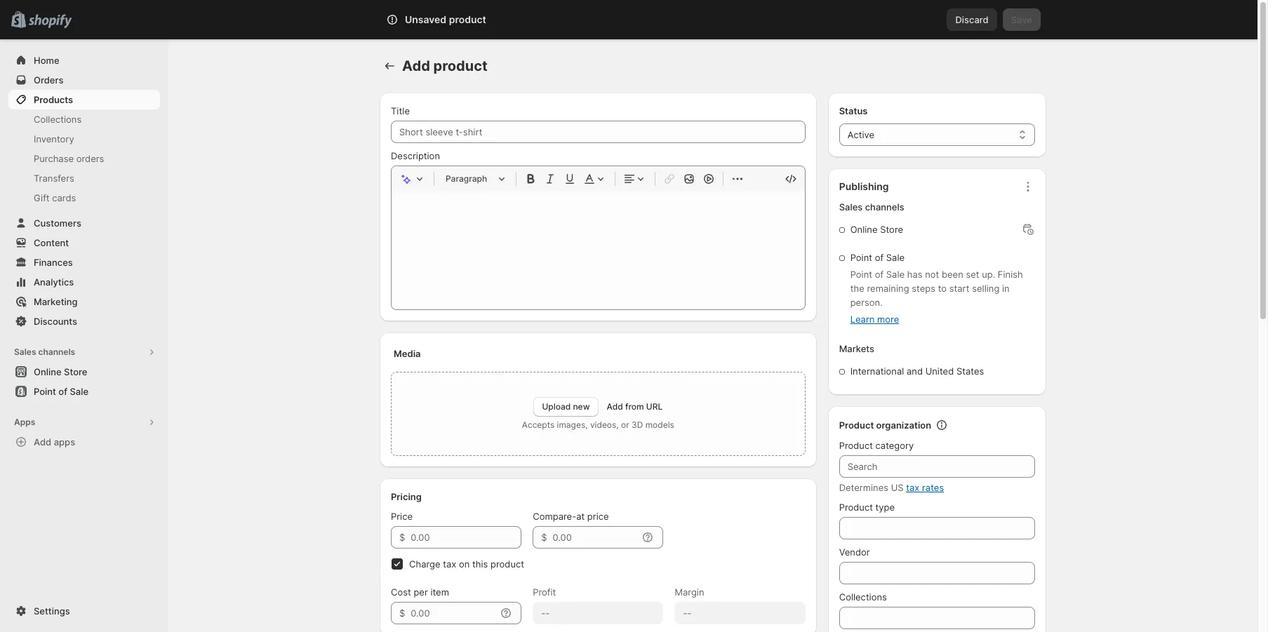 Task type: vqa. For each thing, say whether or not it's contained in the screenshot.
Search products text box
no



Task type: locate. For each thing, give the bounding box(es) containing it.
collections up "inventory"
[[34, 114, 82, 125]]

discard
[[955, 14, 989, 25]]

item
[[430, 587, 449, 598]]

0 vertical spatial sales
[[839, 201, 863, 213]]

1 vertical spatial point
[[850, 269, 872, 280]]

add product
[[402, 58, 488, 74]]

analytics
[[34, 277, 74, 288]]

1 vertical spatial channels
[[38, 347, 75, 357]]

0 horizontal spatial collections
[[34, 114, 82, 125]]

point inside "point of sale has not been set up. finish the remaining steps to start selling in person. learn more"
[[850, 269, 872, 280]]

1 horizontal spatial sales channels
[[839, 201, 904, 213]]

add left the apps
[[34, 437, 51, 448]]

add apps button
[[8, 432, 160, 452]]

0 vertical spatial point
[[850, 252, 872, 263]]

add inside button
[[34, 437, 51, 448]]

2 vertical spatial add
[[34, 437, 51, 448]]

product for product category
[[839, 440, 873, 451]]

paragraph
[[446, 173, 487, 184]]

finances link
[[8, 253, 160, 272]]

0 horizontal spatial sales
[[14, 347, 36, 357]]

2 vertical spatial product
[[491, 559, 524, 570]]

inventory
[[34, 133, 74, 145]]

0 vertical spatial store
[[880, 224, 903, 235]]

marketing link
[[8, 292, 160, 312]]

margin
[[675, 587, 704, 598]]

0 vertical spatial add
[[402, 58, 430, 74]]

add for add apps
[[34, 437, 51, 448]]

1 horizontal spatial online
[[850, 224, 878, 235]]

2 horizontal spatial add
[[607, 401, 623, 412]]

product
[[839, 420, 874, 431], [839, 440, 873, 451], [839, 502, 873, 513]]

from
[[625, 401, 644, 412]]

of
[[875, 252, 884, 263], [875, 269, 884, 280], [58, 386, 67, 397]]

$ down cost
[[399, 608, 405, 619]]

0 horizontal spatial add
[[34, 437, 51, 448]]

tax
[[906, 482, 920, 493], [443, 559, 456, 570]]

purchase
[[34, 153, 74, 164]]

determines
[[839, 482, 888, 493]]

title
[[391, 105, 410, 116]]

sales channels button
[[8, 342, 160, 362]]

1 horizontal spatial add
[[402, 58, 430, 74]]

product right unsaved
[[449, 13, 486, 25]]

sales down discounts
[[14, 347, 36, 357]]

point of sale down online store button
[[34, 386, 88, 397]]

0 horizontal spatial channels
[[38, 347, 75, 357]]

sales channels down publishing
[[839, 201, 904, 213]]

2 vertical spatial of
[[58, 386, 67, 397]]

online store inside button
[[34, 366, 87, 378]]

0 horizontal spatial online
[[34, 366, 62, 378]]

point of sale up remaining
[[850, 252, 905, 263]]

0 vertical spatial sale
[[886, 252, 905, 263]]

point of sale
[[850, 252, 905, 263], [34, 386, 88, 397]]

gift
[[34, 192, 50, 204]]

online down publishing
[[850, 224, 878, 235]]

0 horizontal spatial store
[[64, 366, 87, 378]]

online inside button
[[34, 366, 62, 378]]

1 vertical spatial collections
[[839, 592, 887, 603]]

product up product category
[[839, 420, 874, 431]]

sales channels down discounts
[[14, 347, 75, 357]]

tax right us
[[906, 482, 920, 493]]

apps
[[54, 437, 75, 448]]

add
[[402, 58, 430, 74], [607, 401, 623, 412], [34, 437, 51, 448]]

finish
[[998, 269, 1023, 280]]

publishing
[[839, 180, 889, 192]]

0 horizontal spatial point of sale
[[34, 386, 88, 397]]

3d
[[632, 420, 643, 430]]

2 vertical spatial sale
[[70, 386, 88, 397]]

on
[[459, 559, 470, 570]]

orders
[[34, 74, 63, 86]]

1 horizontal spatial collections
[[839, 592, 887, 603]]

channels down discounts
[[38, 347, 75, 357]]

2 vertical spatial product
[[839, 502, 873, 513]]

product for unsaved product
[[449, 13, 486, 25]]

learn more link
[[850, 314, 899, 325]]

set
[[966, 269, 979, 280]]

marketing
[[34, 296, 78, 307]]

0 vertical spatial channels
[[865, 201, 904, 213]]

analytics link
[[8, 272, 160, 292]]

1 vertical spatial store
[[64, 366, 87, 378]]

profit
[[533, 587, 556, 598]]

to
[[938, 283, 947, 294]]

states
[[956, 366, 984, 377]]

add left from
[[607, 401, 623, 412]]

store inside button
[[64, 366, 87, 378]]

0 horizontal spatial tax
[[443, 559, 456, 570]]

markets
[[839, 343, 874, 354]]

1 vertical spatial online store
[[34, 366, 87, 378]]

customers
[[34, 218, 81, 229]]

collections down vendor
[[839, 592, 887, 603]]

channels down publishing
[[865, 201, 904, 213]]

tax rates link
[[906, 482, 944, 493]]

product right this
[[491, 559, 524, 570]]

or
[[621, 420, 629, 430]]

save button
[[1003, 8, 1041, 31]]

images,
[[557, 420, 588, 430]]

store up point of sale 'button'
[[64, 366, 87, 378]]

videos,
[[590, 420, 619, 430]]

product down search
[[433, 58, 488, 74]]

finances
[[34, 257, 73, 268]]

tax left on
[[443, 559, 456, 570]]

gift cards link
[[8, 188, 160, 208]]

0 vertical spatial point of sale
[[850, 252, 905, 263]]

status
[[839, 105, 868, 116]]

1 horizontal spatial point of sale
[[850, 252, 905, 263]]

united
[[925, 366, 954, 377]]

cards
[[52, 192, 76, 204]]

0 vertical spatial tax
[[906, 482, 920, 493]]

channels
[[865, 201, 904, 213], [38, 347, 75, 357]]

inventory link
[[8, 129, 160, 149]]

online store up point of sale 'button'
[[34, 366, 87, 378]]

sale inside 'button'
[[70, 386, 88, 397]]

1 vertical spatial sales
[[14, 347, 36, 357]]

1 vertical spatial point of sale
[[34, 386, 88, 397]]

3 product from the top
[[839, 502, 873, 513]]

been
[[942, 269, 963, 280]]

description
[[391, 150, 440, 161]]

online up point of sale 'button'
[[34, 366, 62, 378]]

gift cards
[[34, 192, 76, 204]]

Compare-at price text field
[[553, 526, 638, 549]]

$ down 'compare-'
[[541, 532, 547, 543]]

cost
[[391, 587, 411, 598]]

product for product organization
[[839, 420, 874, 431]]

0 vertical spatial online store
[[850, 224, 903, 235]]

$ down price
[[399, 532, 405, 543]]

Price text field
[[411, 526, 522, 549]]

store down publishing
[[880, 224, 903, 235]]

accepts images, videos, or 3d models
[[522, 420, 674, 430]]

$ for cost per item
[[399, 608, 405, 619]]

per
[[414, 587, 428, 598]]

1 vertical spatial sales channels
[[14, 347, 75, 357]]

2 vertical spatial point
[[34, 386, 56, 397]]

point
[[850, 252, 872, 263], [850, 269, 872, 280], [34, 386, 56, 397]]

product down the product organization
[[839, 440, 873, 451]]

url
[[646, 401, 663, 412]]

1 vertical spatial online
[[34, 366, 62, 378]]

1 vertical spatial sale
[[886, 269, 905, 280]]

1 product from the top
[[839, 420, 874, 431]]

remaining
[[867, 283, 909, 294]]

new
[[573, 401, 590, 412]]

1 vertical spatial product
[[433, 58, 488, 74]]

sales channels
[[839, 201, 904, 213], [14, 347, 75, 357]]

1 vertical spatial of
[[875, 269, 884, 280]]

product type
[[839, 502, 895, 513]]

online store
[[850, 224, 903, 235], [34, 366, 87, 378]]

customers link
[[8, 213, 160, 233]]

1 horizontal spatial online store
[[850, 224, 903, 235]]

online store down publishing
[[850, 224, 903, 235]]

2 product from the top
[[839, 440, 873, 451]]

product
[[449, 13, 486, 25], [433, 58, 488, 74], [491, 559, 524, 570]]

sales down publishing
[[839, 201, 863, 213]]

0 vertical spatial sales channels
[[839, 201, 904, 213]]

settings
[[34, 606, 70, 617]]

0 horizontal spatial sales channels
[[14, 347, 75, 357]]

upload new button
[[534, 397, 598, 417]]

rates
[[922, 482, 944, 493]]

1 vertical spatial add
[[607, 401, 623, 412]]

1 vertical spatial product
[[839, 440, 873, 451]]

0 vertical spatial product
[[839, 420, 874, 431]]

0 horizontal spatial online store
[[34, 366, 87, 378]]

channels inside "button"
[[38, 347, 75, 357]]

0 vertical spatial product
[[449, 13, 486, 25]]

organization
[[876, 420, 931, 431]]

point of sale has not been set up. finish the remaining steps to start selling in person. learn more
[[850, 269, 1023, 325]]

international
[[850, 366, 904, 377]]

product down determines
[[839, 502, 873, 513]]

collections
[[34, 114, 82, 125], [839, 592, 887, 603]]

add up title
[[402, 58, 430, 74]]

save
[[1011, 14, 1032, 25]]

$
[[399, 532, 405, 543], [541, 532, 547, 543], [399, 608, 405, 619]]



Task type: describe. For each thing, give the bounding box(es) containing it.
upload new
[[542, 401, 590, 412]]

has
[[907, 269, 923, 280]]

1 horizontal spatial tax
[[906, 482, 920, 493]]

orders
[[76, 153, 104, 164]]

collections link
[[8, 109, 160, 129]]

online store link
[[8, 362, 160, 382]]

learn
[[850, 314, 875, 325]]

price
[[587, 511, 609, 522]]

products link
[[8, 90, 160, 109]]

0 vertical spatial of
[[875, 252, 884, 263]]

1 horizontal spatial channels
[[865, 201, 904, 213]]

pricing
[[391, 491, 422, 502]]

models
[[645, 420, 674, 430]]

us
[[891, 482, 904, 493]]

orders link
[[8, 70, 160, 90]]

purchase orders link
[[8, 149, 160, 168]]

shopify image
[[28, 15, 72, 29]]

sales channels inside "button"
[[14, 347, 75, 357]]

not
[[925, 269, 939, 280]]

compare-
[[533, 511, 576, 522]]

steps
[[912, 283, 935, 294]]

0 vertical spatial collections
[[34, 114, 82, 125]]

vendor
[[839, 547, 870, 558]]

the
[[850, 283, 864, 294]]

active
[[848, 129, 875, 140]]

search
[[448, 14, 478, 25]]

in
[[1002, 283, 1010, 294]]

person.
[[850, 297, 883, 308]]

upload
[[542, 401, 571, 412]]

point inside 'button'
[[34, 386, 56, 397]]

home
[[34, 55, 59, 66]]

add apps
[[34, 437, 75, 448]]

Margin text field
[[675, 602, 805, 625]]

1 horizontal spatial sales
[[839, 201, 863, 213]]

$ for compare-at price
[[541, 532, 547, 543]]

compare-at price
[[533, 511, 609, 522]]

product organization
[[839, 420, 931, 431]]

product for add product
[[433, 58, 488, 74]]

discounts
[[34, 316, 77, 327]]

settings link
[[8, 601, 160, 621]]

up.
[[982, 269, 995, 280]]

of inside 'button'
[[58, 386, 67, 397]]

$ for price
[[399, 532, 405, 543]]

1 vertical spatial tax
[[443, 559, 456, 570]]

transfers link
[[8, 168, 160, 188]]

unsaved product
[[405, 13, 486, 25]]

Cost per item text field
[[411, 602, 496, 625]]

1 horizontal spatial store
[[880, 224, 903, 235]]

discounts link
[[8, 312, 160, 331]]

add from url
[[607, 401, 663, 412]]

type
[[876, 502, 895, 513]]

0 vertical spatial online
[[850, 224, 878, 235]]

product for product type
[[839, 502, 873, 513]]

online store button
[[0, 362, 168, 382]]

apps button
[[8, 413, 160, 432]]

determines us tax rates
[[839, 482, 944, 493]]

add from url button
[[607, 401, 663, 412]]

unsaved
[[405, 13, 446, 25]]

media
[[394, 348, 421, 359]]

this
[[472, 559, 488, 570]]

purchase orders
[[34, 153, 104, 164]]

selling
[[972, 283, 1000, 294]]

point of sale inside 'button'
[[34, 386, 88, 397]]

discard button
[[947, 8, 997, 31]]

add for add from url
[[607, 401, 623, 412]]

sales inside "button"
[[14, 347, 36, 357]]

Profit text field
[[533, 602, 664, 625]]

apps
[[14, 417, 35, 427]]

Title text field
[[391, 121, 805, 143]]

charge tax on this product
[[409, 559, 524, 570]]

category
[[876, 440, 914, 451]]

sale inside "point of sale has not been set up. finish the remaining steps to start selling in person. learn more"
[[886, 269, 905, 280]]

transfers
[[34, 173, 74, 184]]

at
[[576, 511, 585, 522]]

add for add product
[[402, 58, 430, 74]]

of inside "point of sale has not been set up. finish the remaining steps to start selling in person. learn more"
[[875, 269, 884, 280]]

product category
[[839, 440, 914, 451]]

price
[[391, 511, 413, 522]]

charge
[[409, 559, 440, 570]]

start
[[949, 283, 970, 294]]

products
[[34, 94, 73, 105]]

international and united states
[[850, 366, 984, 377]]

paragraph button
[[440, 171, 510, 187]]



